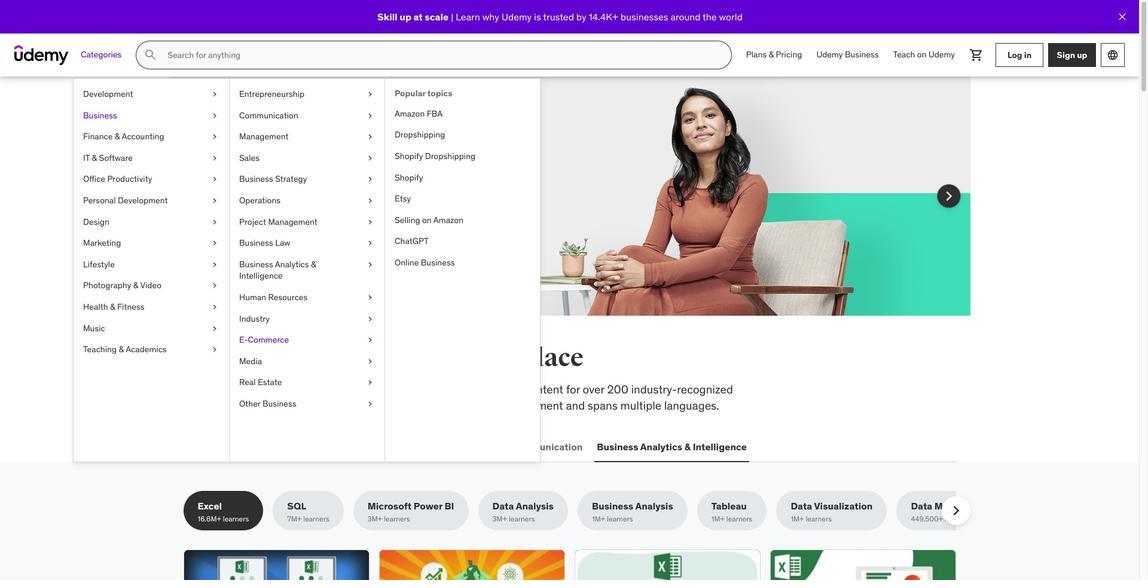 Task type: describe. For each thing, give the bounding box(es) containing it.
sign up link
[[1049, 43, 1097, 67]]

learners inside sql 7m+ learners
[[304, 515, 330, 524]]

for inside learning that gets you skills for your present (and your future). get started with us.
[[256, 159, 270, 173]]

you for gets
[[405, 129, 440, 154]]

learning that gets you skills for your present (and your future). get started with us.
[[226, 129, 446, 189]]

online
[[395, 257, 419, 268]]

next image
[[947, 502, 966, 521]]

Search for anything text field
[[165, 45, 717, 65]]

strategy
[[275, 174, 307, 185]]

tableau 1m+ learners
[[712, 500, 753, 524]]

0 horizontal spatial udemy
[[502, 11, 532, 23]]

gets
[[361, 129, 401, 154]]

carousel element
[[169, 77, 971, 345]]

covering critical workplace skills to technical topics, including prep content for over 200 industry-recognized certifications, our catalog supports well-rounded professional development and spans multiple languages.
[[183, 382, 734, 413]]

project management link
[[230, 212, 385, 233]]

scale
[[425, 11, 449, 23]]

web development
[[186, 441, 270, 453]]

data modeling 449,500+ learners
[[912, 500, 978, 524]]

& inside business analytics & intelligence
[[311, 259, 316, 270]]

productivity
[[107, 174, 152, 185]]

xsmall image for finance & accounting
[[210, 131, 220, 143]]

business link
[[74, 105, 229, 126]]

teaching & academics link
[[74, 339, 229, 361]]

amazon fba link
[[385, 103, 540, 125]]

industry link
[[230, 308, 385, 330]]

media
[[239, 356, 262, 367]]

finance
[[83, 131, 113, 142]]

3m+ inside microsoft power bi 3m+ learners
[[368, 515, 383, 524]]

teaching
[[83, 344, 117, 355]]

1m+ for data visualization
[[791, 515, 805, 524]]

design link
[[74, 212, 229, 233]]

photography & video link
[[74, 275, 229, 297]]

learning
[[226, 129, 314, 154]]

resources
[[268, 292, 308, 303]]

data for data visualization
[[791, 500, 813, 512]]

learners inside "business analysis 1m+ learners"
[[607, 515, 633, 524]]

rounded
[[387, 398, 430, 413]]

industry-
[[632, 382, 677, 397]]

analytics for business analytics & intelligence button
[[641, 441, 683, 453]]

photography
[[83, 280, 131, 291]]

started
[[226, 174, 263, 189]]

teach
[[894, 49, 916, 60]]

photography & video
[[83, 280, 162, 291]]

intelligence for business analytics & intelligence button
[[693, 441, 747, 453]]

media link
[[230, 351, 385, 372]]

chatgpt link
[[385, 231, 540, 252]]

2 horizontal spatial udemy
[[929, 49, 956, 60]]

plans & pricing
[[747, 49, 803, 60]]

marketing link
[[74, 233, 229, 254]]

workplace
[[268, 382, 321, 397]]

bi
[[445, 500, 455, 512]]

xsmall image for business strategy
[[366, 174, 375, 185]]

teach on udemy link
[[887, 41, 963, 69]]

skill up at scale | learn why udemy is trusted by 14.4k+ businesses around the world
[[378, 11, 743, 23]]

estate
[[258, 377, 282, 388]]

xsmall image for development
[[210, 89, 220, 100]]

choose a language image
[[1108, 49, 1120, 61]]

xsmall image for real estate
[[366, 377, 375, 389]]

learners inside excel 16.6m+ learners
[[223, 515, 249, 524]]

leadership button
[[369, 433, 424, 461]]

entrepreneurship
[[239, 89, 305, 99]]

categories
[[81, 49, 122, 60]]

shopify link
[[385, 167, 540, 189]]

data analysis 3m+ learners
[[493, 500, 554, 524]]

shopify dropshipping link
[[385, 146, 540, 167]]

business inside button
[[597, 441, 639, 453]]

learners inside data analysis 3m+ learners
[[509, 515, 535, 524]]

web development button
[[183, 433, 272, 461]]

over
[[583, 382, 605, 397]]

skills inside covering critical workplace skills to technical topics, including prep content for over 200 industry-recognized certifications, our catalog supports well-rounded professional development and spans multiple languages.
[[323, 382, 349, 397]]

finance & accounting
[[83, 131, 164, 142]]

real
[[239, 377, 256, 388]]

analytics for "business analytics & intelligence" "link"
[[275, 259, 309, 270]]

xsmall image for business law
[[366, 238, 375, 249]]

one
[[473, 343, 517, 373]]

development for personal
[[118, 195, 168, 206]]

excel 16.6m+ learners
[[198, 500, 249, 524]]

learners inside microsoft power bi 3m+ learners
[[384, 515, 410, 524]]

project
[[239, 216, 266, 227]]

human resources link
[[230, 287, 385, 308]]

close image
[[1117, 11, 1129, 23]]

communication button
[[508, 433, 585, 461]]

xsmall image for industry
[[366, 313, 375, 325]]

xsmall image for project management
[[366, 216, 375, 228]]

selling on amazon
[[395, 215, 464, 225]]

0 vertical spatial management
[[239, 131, 289, 142]]

0 vertical spatial development
[[83, 89, 133, 99]]

xsmall image for it & software
[[210, 152, 220, 164]]

including
[[449, 382, 496, 397]]

sign
[[1058, 49, 1076, 60]]

udemy image
[[14, 45, 69, 65]]

personal development
[[83, 195, 168, 206]]

learners inside tableau 1m+ learners
[[727, 515, 753, 524]]

business inside business analytics & intelligence
[[239, 259, 273, 270]]

xsmall image for marketing
[[210, 238, 220, 249]]

analysis for business analysis
[[636, 500, 674, 512]]

1m+ inside tableau 1m+ learners
[[712, 515, 725, 524]]

e-commerce link
[[230, 330, 385, 351]]

academics
[[126, 344, 167, 355]]

lifestyle
[[83, 259, 115, 270]]

is
[[534, 11, 541, 23]]

pricing
[[776, 49, 803, 60]]

businesses
[[621, 11, 669, 23]]

intelligence for "business analytics & intelligence" "link"
[[239, 271, 283, 281]]

shopify dropshipping
[[395, 151, 476, 162]]

communication for 'communication' button
[[510, 441, 583, 453]]

submit search image
[[144, 48, 158, 62]]

16.6m+
[[198, 515, 221, 524]]

business analysis 1m+ learners
[[592, 500, 674, 524]]

|
[[451, 11, 454, 23]]

xsmall image for lifestyle
[[210, 259, 220, 271]]

0 vertical spatial the
[[703, 11, 717, 23]]

udemy business link
[[810, 41, 887, 69]]

business strategy
[[239, 174, 307, 185]]

1 your from the left
[[273, 159, 295, 173]]

& for video
[[133, 280, 138, 291]]

e-commerce element
[[385, 79, 540, 462]]

business inside "business analysis 1m+ learners"
[[592, 500, 634, 512]]

online business
[[395, 257, 455, 268]]

449,500+
[[912, 515, 944, 524]]

amazon fba
[[395, 108, 443, 119]]

real estate
[[239, 377, 282, 388]]

learners inside the data visualization 1m+ learners
[[806, 515, 832, 524]]

xsmall image for human resources
[[366, 292, 375, 304]]

xsmall image for sales
[[366, 152, 375, 164]]

health & fitness link
[[74, 297, 229, 318]]

world
[[720, 11, 743, 23]]

health & fitness
[[83, 302, 145, 312]]



Task type: locate. For each thing, give the bounding box(es) containing it.
development right web
[[209, 441, 270, 453]]

intelligence inside button
[[693, 441, 747, 453]]

data inside data analysis 3m+ learners
[[493, 500, 514, 512]]

xsmall image left the skills
[[210, 152, 220, 164]]

2 horizontal spatial data
[[912, 500, 933, 512]]

data left the visualization
[[791, 500, 813, 512]]

& down business law link
[[311, 259, 316, 270]]

skills up workplace
[[266, 343, 331, 373]]

business analytics & intelligence for "business analytics & intelligence" "link"
[[239, 259, 316, 281]]

0 vertical spatial business analytics & intelligence
[[239, 259, 316, 281]]

xsmall image left human
[[210, 302, 220, 313]]

& for pricing
[[769, 49, 774, 60]]

your right (and
[[364, 159, 386, 173]]

shopping cart with 0 items image
[[970, 48, 984, 62]]

multiple
[[621, 398, 662, 413]]

2 learners from the left
[[304, 515, 330, 524]]

0 vertical spatial intelligence
[[239, 271, 283, 281]]

dropshipping inside dropshipping link
[[395, 129, 445, 140]]

trusted
[[543, 11, 574, 23]]

xsmall image for entrepreneurship
[[366, 89, 375, 100]]

analytics down law
[[275, 259, 309, 270]]

on
[[918, 49, 927, 60], [422, 215, 432, 225]]

3m+ inside data analysis 3m+ learners
[[493, 515, 507, 524]]

business analytics & intelligence for business analytics & intelligence button
[[597, 441, 747, 453]]

analysis inside data analysis 3m+ learners
[[516, 500, 554, 512]]

0 vertical spatial on
[[918, 49, 927, 60]]

& right it
[[92, 152, 97, 163]]

dropshipping down "amazon fba"
[[395, 129, 445, 140]]

xsmall image inside management link
[[366, 131, 375, 143]]

200
[[608, 382, 629, 397]]

1 horizontal spatial 3m+
[[493, 515, 507, 524]]

xsmall image
[[210, 131, 220, 143], [210, 152, 220, 164], [210, 174, 220, 185], [366, 174, 375, 185], [210, 195, 220, 207], [210, 216, 220, 228], [210, 302, 220, 313], [366, 313, 375, 325], [210, 323, 220, 335], [366, 335, 375, 346], [366, 377, 375, 389], [366, 398, 375, 410]]

1 vertical spatial in
[[445, 343, 469, 373]]

supports
[[315, 398, 360, 413]]

music
[[83, 323, 105, 334]]

2 vertical spatial development
[[209, 441, 270, 453]]

1 horizontal spatial business analytics & intelligence
[[597, 441, 747, 453]]

dropshipping link
[[385, 125, 540, 146]]

other business
[[239, 398, 297, 409]]

xsmall image for music
[[210, 323, 220, 335]]

data inside data modeling 449,500+ learners
[[912, 500, 933, 512]]

all the skills you need in one place
[[183, 343, 584, 373]]

0 horizontal spatial 3m+
[[368, 515, 383, 524]]

xsmall image inside "marketing" link
[[210, 238, 220, 249]]

you for skills
[[336, 343, 379, 373]]

critical
[[232, 382, 266, 397]]

xsmall image inside 'sales' link
[[366, 152, 375, 164]]

7 learners from the left
[[806, 515, 832, 524]]

with
[[266, 174, 287, 189]]

analytics down the multiple
[[641, 441, 683, 453]]

0 horizontal spatial communication
[[239, 110, 298, 121]]

xsmall image inside human resources link
[[366, 292, 375, 304]]

data up 449,500+
[[912, 500, 933, 512]]

for up 'and'
[[567, 382, 580, 397]]

sales link
[[230, 148, 385, 169]]

development
[[497, 398, 564, 413]]

1 vertical spatial intelligence
[[693, 441, 747, 453]]

0 horizontal spatial on
[[422, 215, 432, 225]]

data for data analysis
[[493, 500, 514, 512]]

human
[[239, 292, 266, 303]]

on for udemy
[[918, 49, 927, 60]]

future).
[[388, 159, 425, 173]]

0 horizontal spatial intelligence
[[239, 271, 283, 281]]

up left at
[[400, 11, 412, 23]]

communication down development
[[510, 441, 583, 453]]

1 horizontal spatial you
[[405, 129, 440, 154]]

1 vertical spatial amazon
[[434, 215, 464, 225]]

2 shopify from the top
[[395, 172, 423, 183]]

0 horizontal spatial the
[[223, 343, 262, 373]]

skills
[[266, 343, 331, 373], [323, 382, 349, 397]]

shopify up etsy
[[395, 172, 423, 183]]

development
[[83, 89, 133, 99], [118, 195, 168, 206], [209, 441, 270, 453]]

personal
[[83, 195, 116, 206]]

xsmall image inside the personal development link
[[210, 195, 220, 207]]

0 horizontal spatial your
[[273, 159, 295, 173]]

sign up
[[1058, 49, 1088, 60]]

project management
[[239, 216, 318, 227]]

xsmall image left operations
[[210, 195, 220, 207]]

commerce
[[248, 335, 289, 345]]

amazon
[[395, 108, 425, 119], [434, 215, 464, 225]]

business inside "e-commerce" element
[[421, 257, 455, 268]]

0 horizontal spatial analytics
[[275, 259, 309, 270]]

popular
[[395, 88, 426, 99]]

learners inside data modeling 449,500+ learners
[[945, 515, 971, 524]]

xsmall image left learning
[[210, 131, 220, 143]]

dropshipping inside shopify dropshipping link
[[425, 151, 476, 162]]

1m+ for business analysis
[[592, 515, 606, 524]]

you down "amazon fba"
[[405, 129, 440, 154]]

xsmall image left started
[[210, 174, 220, 185]]

office
[[83, 174, 105, 185]]

video
[[140, 280, 162, 291]]

1 horizontal spatial udemy
[[817, 49, 843, 60]]

xsmall image right the to
[[366, 377, 375, 389]]

0 horizontal spatial business analytics & intelligence
[[239, 259, 316, 281]]

xsmall image inside music 'link'
[[210, 323, 220, 335]]

for up the business strategy
[[256, 159, 270, 173]]

5 learners from the left
[[607, 515, 633, 524]]

1 horizontal spatial up
[[1078, 49, 1088, 60]]

xsmall image inside business law link
[[366, 238, 375, 249]]

1 horizontal spatial in
[[1025, 49, 1032, 60]]

e-
[[239, 335, 248, 345]]

amazon down popular
[[395, 108, 425, 119]]

shopify for shopify dropshipping
[[395, 151, 423, 162]]

xsmall image for photography & video
[[210, 280, 220, 292]]

communication for communication link
[[239, 110, 298, 121]]

1 vertical spatial management
[[268, 216, 318, 227]]

1 vertical spatial on
[[422, 215, 432, 225]]

development link
[[74, 84, 229, 105]]

1 horizontal spatial communication
[[510, 441, 583, 453]]

1 vertical spatial up
[[1078, 49, 1088, 60]]

& for academics
[[119, 344, 124, 355]]

xsmall image inside finance & accounting link
[[210, 131, 220, 143]]

you inside learning that gets you skills for your present (and your future). get started with us.
[[405, 129, 440, 154]]

1 horizontal spatial analytics
[[641, 441, 683, 453]]

xsmall image for operations
[[366, 195, 375, 207]]

in up including
[[445, 343, 469, 373]]

1 horizontal spatial for
[[567, 382, 580, 397]]

xsmall image inside communication link
[[366, 110, 375, 122]]

1 vertical spatial you
[[336, 343, 379, 373]]

xsmall image inside industry link
[[366, 313, 375, 325]]

shopify for shopify
[[395, 172, 423, 183]]

0 horizontal spatial up
[[400, 11, 412, 23]]

& right finance
[[115, 131, 120, 142]]

skills
[[226, 159, 254, 173]]

you up the to
[[336, 343, 379, 373]]

& for fitness
[[110, 302, 115, 312]]

1 horizontal spatial 1m+
[[712, 515, 725, 524]]

xsmall image for management
[[366, 131, 375, 143]]

and
[[566, 398, 585, 413]]

xsmall image for office productivity
[[210, 174, 220, 185]]

intelligence down languages. at the bottom right
[[693, 441, 747, 453]]

log in link
[[996, 43, 1044, 67]]

the up real
[[223, 343, 262, 373]]

0 vertical spatial shopify
[[395, 151, 423, 162]]

the left world at the right top of page
[[703, 11, 717, 23]]

xsmall image inside it & software link
[[210, 152, 220, 164]]

0 vertical spatial for
[[256, 159, 270, 173]]

etsy
[[395, 193, 411, 204]]

analysis for data analysis
[[516, 500, 554, 512]]

xsmall image down "gets"
[[366, 174, 375, 185]]

xsmall image for design
[[210, 216, 220, 228]]

xsmall image inside office productivity link
[[210, 174, 220, 185]]

data
[[493, 500, 514, 512], [791, 500, 813, 512], [912, 500, 933, 512]]

human resources
[[239, 292, 308, 303]]

0 horizontal spatial for
[[256, 159, 270, 173]]

visualization
[[815, 500, 873, 512]]

xsmall image inside teaching & academics link
[[210, 344, 220, 356]]

xsmall image left e-
[[210, 323, 220, 335]]

the
[[703, 11, 717, 23], [223, 343, 262, 373]]

up for skill
[[400, 11, 412, 23]]

1 vertical spatial shopify
[[395, 172, 423, 183]]

teach on udemy
[[894, 49, 956, 60]]

business strategy link
[[230, 169, 385, 190]]

udemy right pricing
[[817, 49, 843, 60]]

1 horizontal spatial the
[[703, 11, 717, 23]]

on for amazon
[[422, 215, 432, 225]]

1 vertical spatial for
[[567, 382, 580, 397]]

up right the sign
[[1078, 49, 1088, 60]]

law
[[275, 238, 290, 248]]

0 horizontal spatial you
[[336, 343, 379, 373]]

0 horizontal spatial analysis
[[516, 500, 554, 512]]

you
[[405, 129, 440, 154], [336, 343, 379, 373]]

0 vertical spatial communication
[[239, 110, 298, 121]]

1 learners from the left
[[223, 515, 249, 524]]

1 vertical spatial business analytics & intelligence
[[597, 441, 747, 453]]

xsmall image inside "other business" link
[[366, 398, 375, 410]]

modeling
[[935, 500, 978, 512]]

& for accounting
[[115, 131, 120, 142]]

xsmall image inside health & fitness link
[[210, 302, 220, 313]]

1 horizontal spatial on
[[918, 49, 927, 60]]

xsmall image for personal development
[[210, 195, 220, 207]]

udemy left is
[[502, 11, 532, 23]]

xsmall image left project
[[210, 216, 220, 228]]

0 horizontal spatial 1m+
[[592, 515, 606, 524]]

0 vertical spatial amazon
[[395, 108, 425, 119]]

2 3m+ from the left
[[493, 515, 507, 524]]

xsmall image inside media link
[[366, 356, 375, 368]]

design
[[83, 216, 109, 227]]

selling on amazon link
[[385, 210, 540, 231]]

xsmall image inside the design link
[[210, 216, 220, 228]]

analytics inside "link"
[[275, 259, 309, 270]]

skills up supports
[[323, 382, 349, 397]]

0 vertical spatial analytics
[[275, 259, 309, 270]]

music link
[[74, 318, 229, 339]]

around
[[671, 11, 701, 23]]

topics
[[428, 88, 453, 99]]

xsmall image for other business
[[366, 398, 375, 410]]

0 horizontal spatial in
[[445, 343, 469, 373]]

intelligence inside business analytics & intelligence
[[239, 271, 283, 281]]

6 learners from the left
[[727, 515, 753, 524]]

microsoft
[[368, 500, 412, 512]]

xsmall image inside e-commerce link
[[366, 335, 375, 346]]

0 vertical spatial skills
[[266, 343, 331, 373]]

& right plans
[[769, 49, 774, 60]]

1 vertical spatial the
[[223, 343, 262, 373]]

dropshipping down dropshipping link
[[425, 151, 476, 162]]

business analytics & intelligence
[[239, 259, 316, 281], [597, 441, 747, 453]]

xsmall image inside business link
[[210, 110, 220, 122]]

xsmall image inside real estate link
[[366, 377, 375, 389]]

1 vertical spatial skills
[[323, 382, 349, 397]]

prep
[[498, 382, 522, 397]]

2 1m+ from the left
[[712, 515, 725, 524]]

& right teaching at the bottom of the page
[[119, 344, 124, 355]]

xsmall image inside business strategy link
[[366, 174, 375, 185]]

well-
[[362, 398, 387, 413]]

for inside covering critical workplace skills to technical topics, including prep content for over 200 industry-recognized certifications, our catalog supports well-rounded professional development and spans multiple languages.
[[567, 382, 580, 397]]

xsmall image
[[210, 89, 220, 100], [366, 89, 375, 100], [210, 110, 220, 122], [366, 110, 375, 122], [366, 131, 375, 143], [366, 152, 375, 164], [366, 195, 375, 207], [366, 216, 375, 228], [210, 238, 220, 249], [366, 238, 375, 249], [210, 259, 220, 271], [366, 259, 375, 271], [210, 280, 220, 292], [366, 292, 375, 304], [210, 344, 220, 356], [366, 356, 375, 368]]

& left video
[[133, 280, 138, 291]]

udemy
[[502, 11, 532, 23], [817, 49, 843, 60], [929, 49, 956, 60]]

1 horizontal spatial analysis
[[636, 500, 674, 512]]

0 vertical spatial in
[[1025, 49, 1032, 60]]

operations link
[[230, 190, 385, 212]]

on right teach on the right of the page
[[918, 49, 927, 60]]

8 learners from the left
[[945, 515, 971, 524]]

it & software
[[83, 152, 133, 163]]

sql 7m+ learners
[[287, 500, 330, 524]]

business analytics & intelligence down languages. at the bottom right
[[597, 441, 747, 453]]

xsmall image down the technical
[[366, 398, 375, 410]]

xsmall image for communication
[[366, 110, 375, 122]]

tableau
[[712, 500, 747, 512]]

1 1m+ from the left
[[592, 515, 606, 524]]

xsmall image inside operations link
[[366, 195, 375, 207]]

lifestyle link
[[74, 254, 229, 275]]

dropshipping
[[395, 129, 445, 140], [425, 151, 476, 162]]

2 your from the left
[[364, 159, 386, 173]]

to
[[351, 382, 362, 397]]

2 horizontal spatial 1m+
[[791, 515, 805, 524]]

1 vertical spatial dropshipping
[[425, 151, 476, 162]]

data inside the data visualization 1m+ learners
[[791, 500, 813, 512]]

leadership
[[371, 441, 422, 453]]

1 analysis from the left
[[516, 500, 554, 512]]

management up law
[[268, 216, 318, 227]]

xsmall image inside project management link
[[366, 216, 375, 228]]

0 horizontal spatial data
[[493, 500, 514, 512]]

1m+
[[592, 515, 606, 524], [712, 515, 725, 524], [791, 515, 805, 524]]

1 data from the left
[[493, 500, 514, 512]]

communication down entrepreneurship
[[239, 110, 298, 121]]

next image
[[940, 187, 959, 206]]

1 horizontal spatial amazon
[[434, 215, 464, 225]]

personal development link
[[74, 190, 229, 212]]

up for sign
[[1078, 49, 1088, 60]]

on inside "e-commerce" element
[[422, 215, 432, 225]]

xsmall image for media
[[366, 356, 375, 368]]

development down categories dropdown button
[[83, 89, 133, 99]]

your up strategy
[[273, 159, 295, 173]]

xsmall image up 'all the skills you need in one place'
[[366, 313, 375, 325]]

0 horizontal spatial amazon
[[395, 108, 425, 119]]

0 vertical spatial you
[[405, 129, 440, 154]]

xsmall image for business analytics & intelligence
[[366, 259, 375, 271]]

1 vertical spatial analytics
[[641, 441, 683, 453]]

all
[[183, 343, 219, 373]]

& down languages. at the bottom right
[[685, 441, 691, 453]]

& for software
[[92, 152, 97, 163]]

business analytics & intelligence inside button
[[597, 441, 747, 453]]

data visualization 1m+ learners
[[791, 500, 873, 524]]

shopify left get
[[395, 151, 423, 162]]

udemy left shopping cart with 0 items image
[[929, 49, 956, 60]]

1 horizontal spatial intelligence
[[693, 441, 747, 453]]

real estate link
[[230, 372, 385, 394]]

& right health
[[110, 302, 115, 312]]

xsmall image for health & fitness
[[210, 302, 220, 313]]

xsmall image inside "business analytics & intelligence" "link"
[[366, 259, 375, 271]]

languages.
[[665, 398, 720, 413]]

management up sales
[[239, 131, 289, 142]]

xsmall image left need
[[366, 335, 375, 346]]

1m+ inside "business analysis 1m+ learners"
[[592, 515, 606, 524]]

need
[[383, 343, 441, 373]]

3 learners from the left
[[384, 515, 410, 524]]

xsmall image inside entrepreneurship link
[[366, 89, 375, 100]]

intelligence up human
[[239, 271, 283, 281]]

1 vertical spatial communication
[[510, 441, 583, 453]]

popular topics
[[395, 88, 453, 99]]

3m+
[[368, 515, 383, 524], [493, 515, 507, 524]]

business analytics & intelligence up human resources
[[239, 259, 316, 281]]

0 vertical spatial dropshipping
[[395, 129, 445, 140]]

business analytics & intelligence inside "link"
[[239, 259, 316, 281]]

1 shopify from the top
[[395, 151, 423, 162]]

analytics inside button
[[641, 441, 683, 453]]

development inside button
[[209, 441, 270, 453]]

1 horizontal spatial data
[[791, 500, 813, 512]]

2 data from the left
[[791, 500, 813, 512]]

3 data from the left
[[912, 500, 933, 512]]

fitness
[[117, 302, 145, 312]]

selling
[[395, 215, 420, 225]]

development for web
[[209, 441, 270, 453]]

4 learners from the left
[[509, 515, 535, 524]]

& inside button
[[685, 441, 691, 453]]

development down office productivity link
[[118, 195, 168, 206]]

xsmall image inside photography & video link
[[210, 280, 220, 292]]

xsmall image for teaching & academics
[[210, 344, 220, 356]]

2 analysis from the left
[[636, 500, 674, 512]]

data right bi
[[493, 500, 514, 512]]

xsmall image for e-commerce
[[366, 335, 375, 346]]

office productivity
[[83, 174, 152, 185]]

recognized
[[677, 382, 734, 397]]

finance & accounting link
[[74, 126, 229, 148]]

teaching & academics
[[83, 344, 167, 355]]

1 horizontal spatial your
[[364, 159, 386, 173]]

1m+ inside the data visualization 1m+ learners
[[791, 515, 805, 524]]

xsmall image inside lifestyle link
[[210, 259, 220, 271]]

topic filters element
[[183, 491, 992, 531]]

in right "log"
[[1025, 49, 1032, 60]]

excel
[[198, 500, 222, 512]]

xsmall image inside development link
[[210, 89, 220, 100]]

1 3m+ from the left
[[368, 515, 383, 524]]

1 vertical spatial development
[[118, 195, 168, 206]]

on right selling
[[422, 215, 432, 225]]

14.4k+
[[589, 11, 619, 23]]

0 vertical spatial up
[[400, 11, 412, 23]]

data for data modeling
[[912, 500, 933, 512]]

analysis inside "business analysis 1m+ learners"
[[636, 500, 674, 512]]

3 1m+ from the left
[[791, 515, 805, 524]]

communication inside button
[[510, 441, 583, 453]]

amazon down etsy link
[[434, 215, 464, 225]]

xsmall image for business
[[210, 110, 220, 122]]

e-commerce
[[239, 335, 289, 345]]



Task type: vqa. For each thing, say whether or not it's contained in the screenshot.
Business Analytics & Intelligence link's INTELLIGENCE
yes



